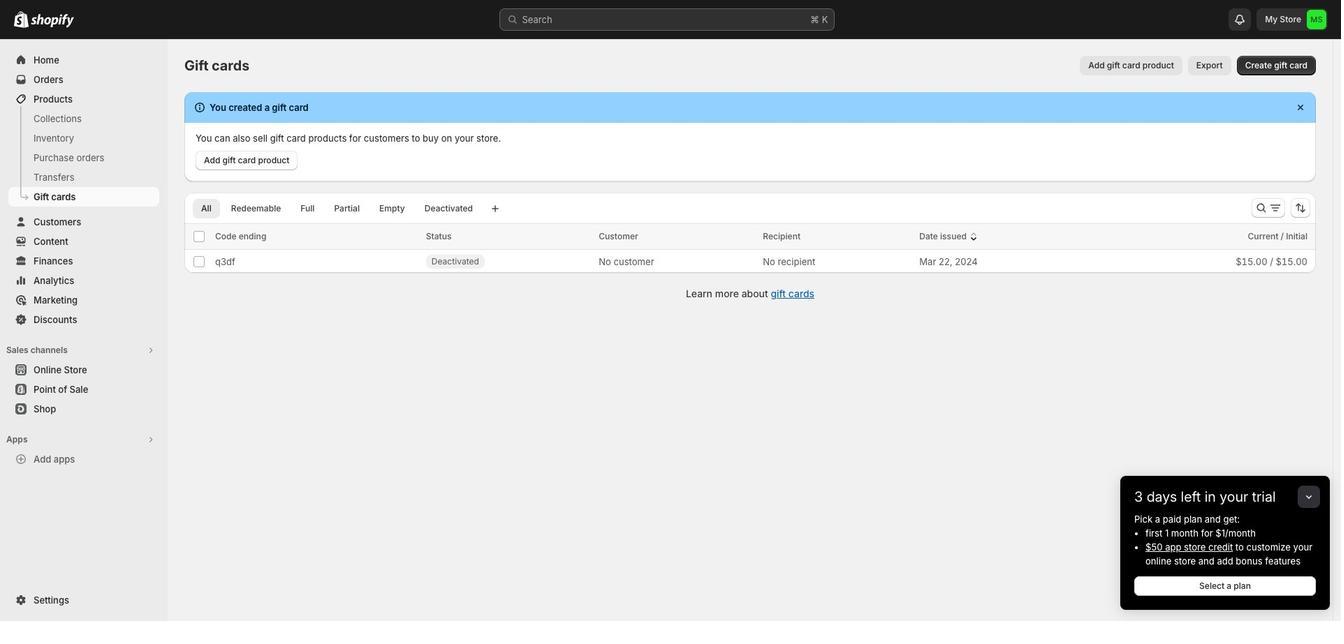 Task type: locate. For each thing, give the bounding box(es) containing it.
tab list
[[190, 198, 484, 219]]

1 horizontal spatial shopify image
[[31, 14, 74, 28]]

my store image
[[1307, 10, 1326, 29]]

shopify image
[[14, 11, 29, 28], [31, 14, 74, 28]]



Task type: vqa. For each thing, say whether or not it's contained in the screenshot.
Search products "text box"
no



Task type: describe. For each thing, give the bounding box(es) containing it.
0 horizontal spatial shopify image
[[14, 11, 29, 28]]



